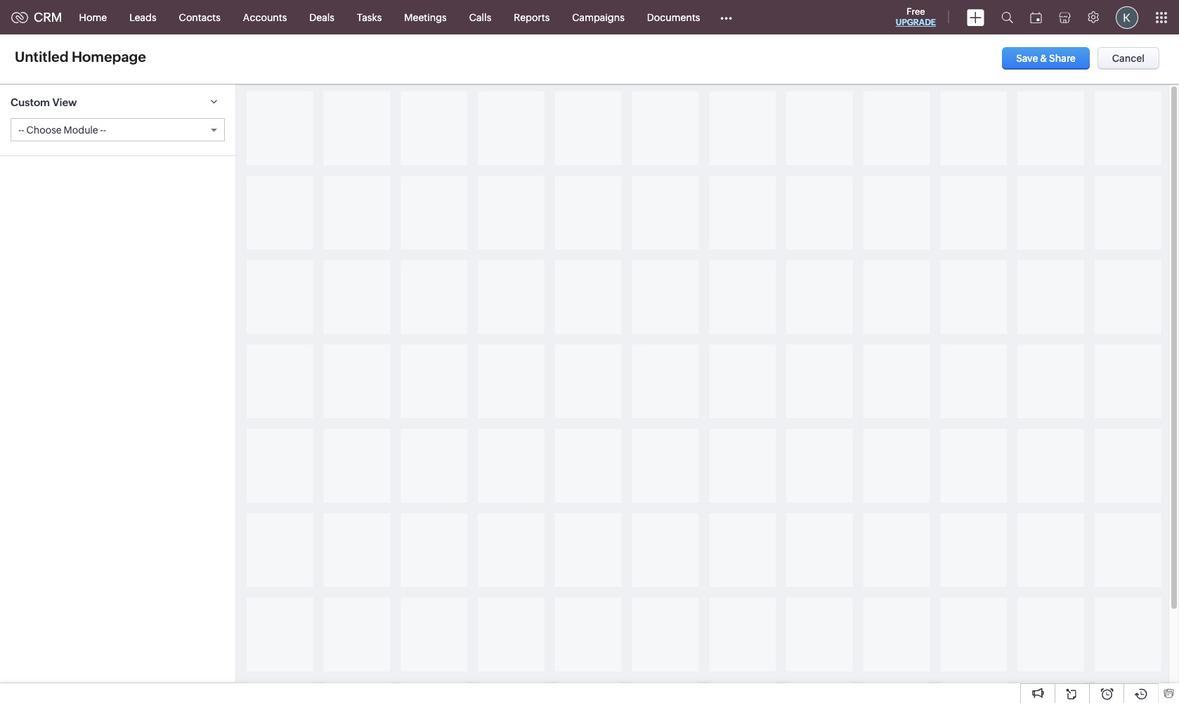 Task type: describe. For each thing, give the bounding box(es) containing it.
documents link
[[636, 0, 712, 34]]

deals
[[310, 12, 335, 23]]

contacts link
[[168, 0, 232, 34]]

contacts
[[179, 12, 221, 23]]

crm
[[34, 10, 62, 25]]

campaigns
[[573, 12, 625, 23]]

&
[[1041, 53, 1048, 64]]

upgrade
[[896, 18, 937, 27]]

custom
[[11, 96, 50, 108]]

view
[[52, 96, 77, 108]]

home
[[79, 12, 107, 23]]

custom view link
[[0, 84, 235, 118]]

choose
[[26, 125, 62, 136]]

search element
[[994, 0, 1022, 34]]

calls link
[[458, 0, 503, 34]]

Other Modules field
[[712, 6, 742, 28]]

calendar image
[[1031, 12, 1043, 23]]

search image
[[1002, 11, 1014, 23]]

free upgrade
[[896, 6, 937, 27]]

leads link
[[118, 0, 168, 34]]

accounts
[[243, 12, 287, 23]]

reports link
[[503, 0, 561, 34]]

tasks
[[357, 12, 382, 23]]



Task type: locate. For each thing, give the bounding box(es) containing it.
meetings
[[405, 12, 447, 23]]

documents
[[647, 12, 701, 23]]

1 - from the left
[[18, 125, 21, 136]]

crm link
[[11, 10, 62, 25]]

custom view
[[11, 96, 77, 108]]

share
[[1050, 53, 1076, 64]]

save & share
[[1017, 53, 1076, 64]]

2 - from the left
[[21, 125, 24, 136]]

None text field
[[11, 46, 185, 67]]

profile element
[[1108, 0, 1148, 34]]

4 - from the left
[[103, 125, 106, 136]]

accounts link
[[232, 0, 298, 34]]

home link
[[68, 0, 118, 34]]

save & share button
[[1003, 47, 1090, 70]]

-- choose module --
[[18, 125, 106, 136]]

cancel button
[[1098, 47, 1160, 70]]

logo image
[[11, 12, 28, 23]]

deals link
[[298, 0, 346, 34]]

cancel
[[1113, 53, 1145, 64]]

-- Choose Module -- field
[[11, 119, 224, 141]]

campaigns link
[[561, 0, 636, 34]]

tasks link
[[346, 0, 393, 34]]

save
[[1017, 53, 1039, 64]]

create menu image
[[968, 9, 985, 26]]

meetings link
[[393, 0, 458, 34]]

3 - from the left
[[100, 125, 103, 136]]

leads
[[129, 12, 157, 23]]

profile image
[[1117, 6, 1139, 28]]

module
[[64, 125, 98, 136]]

create menu element
[[959, 0, 994, 34]]

free
[[907, 6, 926, 17]]

reports
[[514, 12, 550, 23]]

calls
[[470, 12, 492, 23]]

-
[[18, 125, 21, 136], [21, 125, 24, 136], [100, 125, 103, 136], [103, 125, 106, 136]]



Task type: vqa. For each thing, say whether or not it's contained in the screenshot.
the rightmost %
no



